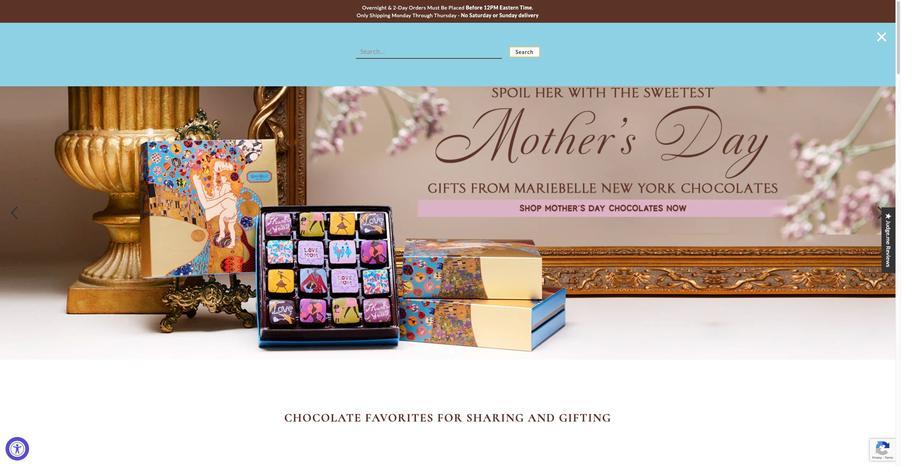 Task type: describe. For each thing, give the bounding box(es) containing it.
accessibility widget, click to open image
[[9, 441, 26, 458]]

close icon image
[[878, 33, 887, 42]]

home slider container element
[[0, 67, 896, 360]]

none submit inside search form search field
[[510, 47, 540, 57]]



Task type: vqa. For each thing, say whether or not it's contained in the screenshot.
SEARCH FORM search field
yes



Task type: locate. For each thing, give the bounding box(es) containing it.
spoil her with the sweetest mother's day gifts from mariebelle new york chocolates image
[[0, 67, 896, 360]]

banner
[[0, 23, 896, 86]]

previous slide image
[[7, 206, 22, 221]]

carousel region
[[0, 67, 896, 360]]

announcement bar element
[[0, 0, 896, 23]]

None submit
[[510, 47, 540, 57]]

next slide image
[[874, 206, 889, 221]]

Search… search field
[[356, 45, 502, 59]]

search dialog
[[0, 23, 896, 86]]

Search Form search field
[[356, 45, 540, 59]]



